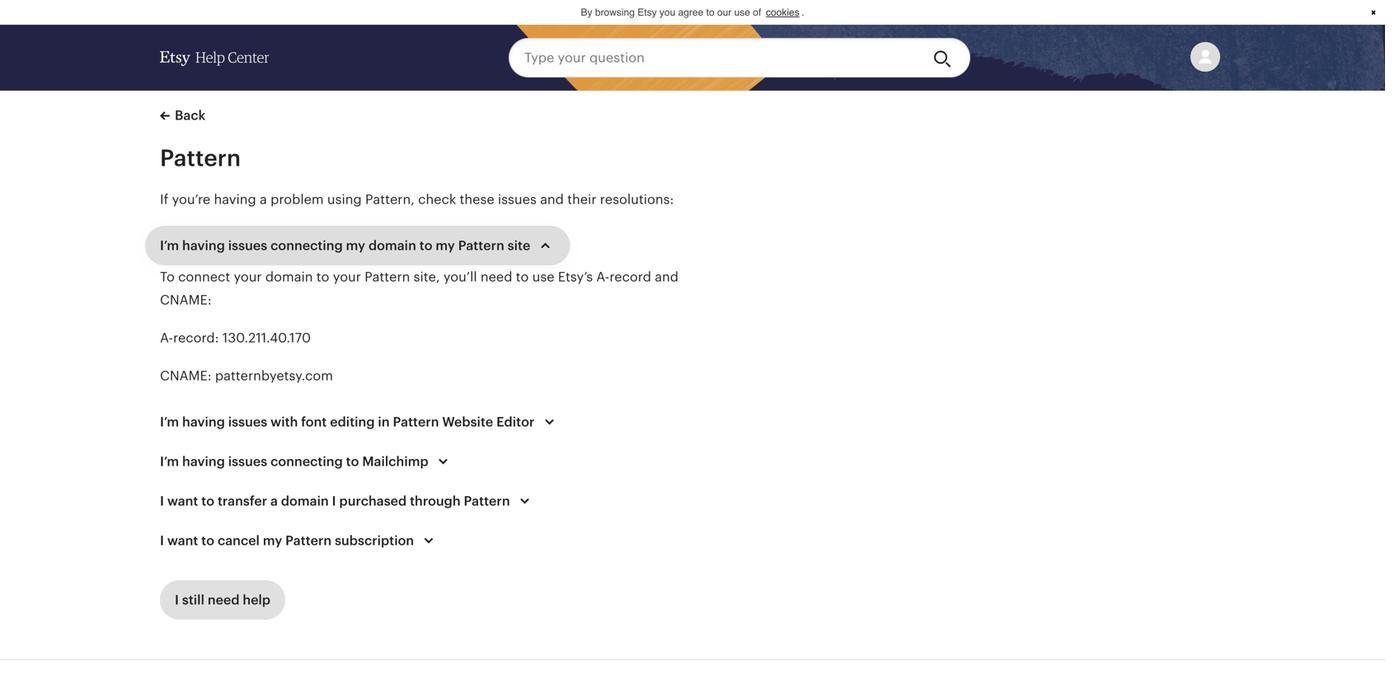 Task type: vqa. For each thing, say whether or not it's contained in the screenshot.
payment
no



Task type: describe. For each thing, give the bounding box(es) containing it.
having for i'm having issues with font editing in pattern website editor
[[182, 415, 225, 430]]

by
[[581, 7, 593, 18]]

problem
[[271, 192, 324, 207]]

a- inside to connect your domain to your pattern site, you'll need to use etsy's a-record and cname:
[[597, 270, 610, 285]]

record:
[[173, 331, 219, 346]]

through
[[410, 494, 461, 509]]

to
[[160, 270, 175, 285]]

i still need help
[[175, 593, 271, 608]]

help center link
[[160, 35, 269, 81]]

to connect your domain to your pattern site, you'll need to use etsy's a-record and cname:
[[160, 270, 679, 308]]

i'm for i'm having issues connecting to mailchimp
[[160, 455, 179, 469]]

if
[[160, 192, 169, 207]]

using
[[327, 192, 362, 207]]

i want to cancel my pattern subscription button
[[145, 521, 454, 561]]

use inside to connect your domain to your pattern site, you'll need to use etsy's a-record and cname:
[[533, 270, 555, 285]]

pattern up you're
[[160, 145, 241, 171]]

use inside cookie consent dialog
[[735, 7, 751, 18]]

having for i'm having issues connecting my domain to my pattern site
[[182, 238, 225, 253]]

pattern inside dropdown button
[[458, 238, 505, 253]]

back link
[[160, 106, 206, 125]]

connect
[[178, 270, 230, 285]]

to down site
[[516, 270, 529, 285]]

with
[[271, 415, 298, 430]]

pattern right in
[[393, 415, 439, 430]]

i'm for i'm having issues with font editing in pattern website editor
[[160, 415, 179, 430]]

issues for i'm having issues connecting to mailchimp
[[228, 455, 268, 469]]

etsy's
[[558, 270, 593, 285]]

cookies
[[766, 7, 800, 18]]

pattern,
[[365, 192, 415, 207]]

editor
[[497, 415, 535, 430]]

having for i'm having issues connecting to mailchimp
[[182, 455, 225, 469]]

i left purchased
[[332, 494, 336, 509]]

Type your question search field
[[509, 38, 921, 78]]

you're
[[172, 192, 211, 207]]

130.211.40.170
[[223, 331, 311, 346]]

pattern down the 'i want to transfer a domain i purchased through pattern'
[[286, 534, 332, 549]]

check
[[418, 192, 456, 207]]

cancel
[[218, 534, 260, 549]]

subscription
[[335, 534, 414, 549]]

to left "cancel"
[[202, 534, 215, 549]]

mailchimp
[[362, 455, 429, 469]]

i'm having issues connecting my domain to my pattern site
[[160, 238, 531, 253]]

you
[[660, 7, 676, 18]]

pattern inside to connect your domain to your pattern site, you'll need to use etsy's a-record and cname:
[[365, 270, 410, 285]]

2 cname: from the top
[[160, 369, 212, 384]]

0 horizontal spatial a
[[260, 192, 267, 207]]

help
[[243, 593, 271, 608]]

i'm having issues connecting to mailchimp
[[160, 455, 429, 469]]

you'll
[[444, 270, 477, 285]]

of
[[753, 7, 762, 18]]

i'm having issues connecting to mailchimp button
[[145, 442, 468, 482]]

to down editing
[[346, 455, 359, 469]]

my for to
[[346, 238, 366, 253]]

agree
[[679, 7, 704, 18]]

browsing
[[596, 7, 635, 18]]

i for i still need help
[[175, 593, 179, 608]]



Task type: locate. For each thing, give the bounding box(es) containing it.
cookies link
[[764, 5, 802, 20]]

site,
[[414, 270, 440, 285]]

1 i'm from the top
[[160, 238, 179, 253]]

0 vertical spatial a
[[260, 192, 267, 207]]

issues left with
[[228, 415, 268, 430]]

connecting for to
[[271, 455, 343, 469]]

a- down to
[[160, 331, 173, 346]]

issues inside i'm having issues connecting my domain to my pattern site dropdown button
[[228, 238, 268, 253]]

i left "cancel"
[[160, 534, 164, 549]]

domain down the i'm having issues connecting my domain to my pattern site
[[266, 270, 313, 285]]

to left our
[[707, 7, 715, 18]]

my down using
[[346, 238, 366, 253]]

font
[[301, 415, 327, 430]]

record
[[610, 270, 652, 285]]

2 your from the left
[[333, 270, 361, 285]]

to up "site,"
[[420, 238, 433, 253]]

want for i want to transfer a domain i purchased through pattern
[[167, 494, 198, 509]]

having right you're
[[214, 192, 256, 207]]

1 vertical spatial connecting
[[271, 455, 343, 469]]

0 vertical spatial connecting
[[271, 238, 343, 253]]

transfer
[[218, 494, 267, 509]]

a- right etsy's on the top left of page
[[597, 270, 610, 285]]

need inside to connect your domain to your pattern site, you'll need to use etsy's a-record and cname:
[[481, 270, 513, 285]]

1 horizontal spatial use
[[735, 7, 751, 18]]

2 vertical spatial domain
[[281, 494, 329, 509]]

your
[[234, 270, 262, 285], [333, 270, 361, 285]]

my for subscription
[[263, 534, 282, 549]]

need right you'll
[[481, 270, 513, 285]]

want for i want to cancel my pattern subscription
[[167, 534, 198, 549]]

0 vertical spatial and
[[540, 192, 564, 207]]

website
[[443, 415, 494, 430]]

pattern left "site,"
[[365, 270, 410, 285]]

having inside i'm having issues with font editing in pattern website editor dropdown button
[[182, 415, 225, 430]]

0 vertical spatial a-
[[597, 270, 610, 285]]

0 horizontal spatial and
[[540, 192, 564, 207]]

by browsing etsy you agree to our use of cookies .
[[581, 7, 805, 18]]

our
[[718, 7, 732, 18]]

2 connecting from the top
[[271, 455, 343, 469]]

i left still at the bottom of the page
[[175, 593, 179, 608]]

1 vertical spatial need
[[208, 593, 240, 608]]

2 horizontal spatial my
[[436, 238, 455, 253]]

issues for i'm having issues with font editing in pattern website editor
[[228, 415, 268, 430]]

i'm having issues connecting my domain to my pattern site button
[[145, 226, 570, 266]]

1 vertical spatial cname:
[[160, 369, 212, 384]]

1 vertical spatial a
[[271, 494, 278, 509]]

a-record: 130.211.40.170
[[160, 331, 311, 346]]

need
[[481, 270, 513, 285], [208, 593, 240, 608]]

1 cname: from the top
[[160, 293, 212, 308]]

use left of
[[735, 7, 751, 18]]

cname: patternbyetsy.com
[[160, 369, 333, 384]]

want left "cancel"
[[167, 534, 198, 549]]

your right connect
[[234, 270, 262, 285]]

i
[[160, 494, 164, 509], [332, 494, 336, 509], [160, 534, 164, 549], [175, 593, 179, 608]]

cname: down the record:
[[160, 369, 212, 384]]

domain down pattern,
[[369, 238, 417, 253]]

0 vertical spatial domain
[[369, 238, 417, 253]]

0 vertical spatial want
[[167, 494, 198, 509]]

0 vertical spatial need
[[481, 270, 513, 285]]

1 horizontal spatial a
[[271, 494, 278, 509]]

i'm having issues with font editing in pattern website editor button
[[145, 403, 575, 442]]

use
[[735, 7, 751, 18], [533, 270, 555, 285]]

issues up transfer
[[228, 455, 268, 469]]

having inside i'm having issues connecting to mailchimp dropdown button
[[182, 455, 225, 469]]

0 vertical spatial i'm
[[160, 238, 179, 253]]

1 want from the top
[[167, 494, 198, 509]]

editing
[[330, 415, 375, 430]]

having up transfer
[[182, 455, 225, 469]]

0 horizontal spatial need
[[208, 593, 240, 608]]

issues inside i'm having issues connecting to mailchimp dropdown button
[[228, 455, 268, 469]]

having
[[214, 192, 256, 207], [182, 238, 225, 253], [182, 415, 225, 430], [182, 455, 225, 469]]

patternbyetsy.com
[[215, 369, 333, 384]]

i still need help link
[[160, 581, 286, 620]]

to
[[707, 7, 715, 18], [420, 238, 433, 253], [317, 270, 330, 285], [516, 270, 529, 285], [346, 455, 359, 469], [202, 494, 215, 509], [202, 534, 215, 549]]

and
[[540, 192, 564, 207], [655, 270, 679, 285]]

2 i'm from the top
[[160, 415, 179, 430]]

i want to transfer a domain i purchased through pattern
[[160, 494, 510, 509]]

having down cname: patternbyetsy.com
[[182, 415, 225, 430]]

to down the i'm having issues connecting my domain to my pattern site
[[317, 270, 330, 285]]

1 vertical spatial i'm
[[160, 415, 179, 430]]

your down the i'm having issues connecting my domain to my pattern site
[[333, 270, 361, 285]]

to left transfer
[[202, 494, 215, 509]]

a-
[[597, 270, 610, 285], [160, 331, 173, 346]]

i'm having issues with font editing in pattern website editor
[[160, 415, 535, 430]]

if you're having a problem using pattern, check these issues and their resolutions:
[[160, 192, 674, 207]]

connecting inside dropdown button
[[271, 238, 343, 253]]

center
[[228, 49, 269, 66]]

their
[[568, 192, 597, 207]]

0 horizontal spatial your
[[234, 270, 262, 285]]

need right still at the bottom of the page
[[208, 593, 240, 608]]

1 vertical spatial want
[[167, 534, 198, 549]]

1 connecting from the top
[[271, 238, 343, 253]]

0 vertical spatial use
[[735, 7, 751, 18]]

0 horizontal spatial use
[[533, 270, 555, 285]]

domain inside i want to transfer a domain i purchased through pattern dropdown button
[[281, 494, 329, 509]]

0 horizontal spatial my
[[263, 534, 282, 549]]

a
[[260, 192, 267, 207], [271, 494, 278, 509]]

None search field
[[509, 38, 971, 78]]

issues for i'm having issues connecting my domain to my pattern site
[[228, 238, 268, 253]]

i want to transfer a domain i purchased through pattern button
[[145, 482, 550, 521]]

pattern
[[160, 145, 241, 171], [458, 238, 505, 253], [365, 270, 410, 285], [393, 415, 439, 430], [464, 494, 510, 509], [286, 534, 332, 549]]

domain down i'm having issues connecting to mailchimp dropdown button
[[281, 494, 329, 509]]

want
[[167, 494, 198, 509], [167, 534, 198, 549]]

domain inside i'm having issues connecting my domain to my pattern site dropdown button
[[369, 238, 417, 253]]

0 horizontal spatial a-
[[160, 331, 173, 346]]

issues
[[498, 192, 537, 207], [228, 238, 268, 253], [228, 415, 268, 430], [228, 455, 268, 469]]

pattern right through
[[464, 494, 510, 509]]

pattern left site
[[458, 238, 505, 253]]

1 horizontal spatial your
[[333, 270, 361, 285]]

i'm inside dropdown button
[[160, 238, 179, 253]]

issues right these
[[498, 192, 537, 207]]

issues inside i'm having issues with font editing in pattern website editor dropdown button
[[228, 415, 268, 430]]

having up connect
[[182, 238, 225, 253]]

and inside to connect your domain to your pattern site, you'll need to use etsy's a-record and cname:
[[655, 270, 679, 285]]

i for i want to cancel my pattern subscription
[[160, 534, 164, 549]]

1 horizontal spatial need
[[481, 270, 513, 285]]

cookie consent dialog
[[0, 0, 1386, 25]]

.
[[802, 7, 805, 18]]

use left etsy's on the top left of page
[[533, 270, 555, 285]]

my inside dropdown button
[[263, 534, 282, 549]]

domain
[[369, 238, 417, 253], [266, 270, 313, 285], [281, 494, 329, 509]]

1 vertical spatial and
[[655, 270, 679, 285]]

domain inside to connect your domain to your pattern site, you'll need to use etsy's a-record and cname:
[[266, 270, 313, 285]]

cname: inside to connect your domain to your pattern site, you'll need to use etsy's a-record and cname:
[[160, 293, 212, 308]]

1 horizontal spatial and
[[655, 270, 679, 285]]

my up you'll
[[436, 238, 455, 253]]

i'm
[[160, 238, 179, 253], [160, 415, 179, 430], [160, 455, 179, 469]]

1 horizontal spatial my
[[346, 238, 366, 253]]

issues up connect
[[228, 238, 268, 253]]

etsy
[[638, 7, 657, 18]]

i left transfer
[[160, 494, 164, 509]]

having inside i'm having issues connecting my domain to my pattern site dropdown button
[[182, 238, 225, 253]]

connecting inside dropdown button
[[271, 455, 343, 469]]

and left their
[[540, 192, 564, 207]]

help
[[196, 49, 225, 66]]

to inside cookie consent dialog
[[707, 7, 715, 18]]

resolutions:
[[600, 192, 674, 207]]

i want to cancel my pattern subscription
[[160, 534, 414, 549]]

my right "cancel"
[[263, 534, 282, 549]]

in
[[378, 415, 390, 430]]

connecting down problem
[[271, 238, 343, 253]]

1 horizontal spatial a-
[[597, 270, 610, 285]]

a inside dropdown button
[[271, 494, 278, 509]]

purchased
[[339, 494, 407, 509]]

connecting down font
[[271, 455, 343, 469]]

i for i want to transfer a domain i purchased through pattern
[[160, 494, 164, 509]]

2 vertical spatial i'm
[[160, 455, 179, 469]]

site
[[508, 238, 531, 253]]

domain for my
[[369, 238, 417, 253]]

1 your from the left
[[234, 270, 262, 285]]

1 vertical spatial use
[[533, 270, 555, 285]]

0 vertical spatial cname:
[[160, 293, 212, 308]]

help center
[[196, 49, 269, 66]]

connecting
[[271, 238, 343, 253], [271, 455, 343, 469]]

2 want from the top
[[167, 534, 198, 549]]

to inside dropdown button
[[420, 238, 433, 253]]

i'm for i'm having issues connecting my domain to my pattern site
[[160, 238, 179, 253]]

a right transfer
[[271, 494, 278, 509]]

connecting for my
[[271, 238, 343, 253]]

1 vertical spatial domain
[[266, 270, 313, 285]]

and right the record
[[655, 270, 679, 285]]

back
[[175, 108, 206, 123]]

these
[[460, 192, 495, 207]]

domain for a
[[281, 494, 329, 509]]

cname:
[[160, 293, 212, 308], [160, 369, 212, 384]]

want left transfer
[[167, 494, 198, 509]]

3 i'm from the top
[[160, 455, 179, 469]]

cname: down connect
[[160, 293, 212, 308]]

1 vertical spatial a-
[[160, 331, 173, 346]]

my
[[346, 238, 366, 253], [436, 238, 455, 253], [263, 534, 282, 549]]

still
[[182, 593, 205, 608]]

a left problem
[[260, 192, 267, 207]]

etsy image
[[160, 51, 191, 66]]



